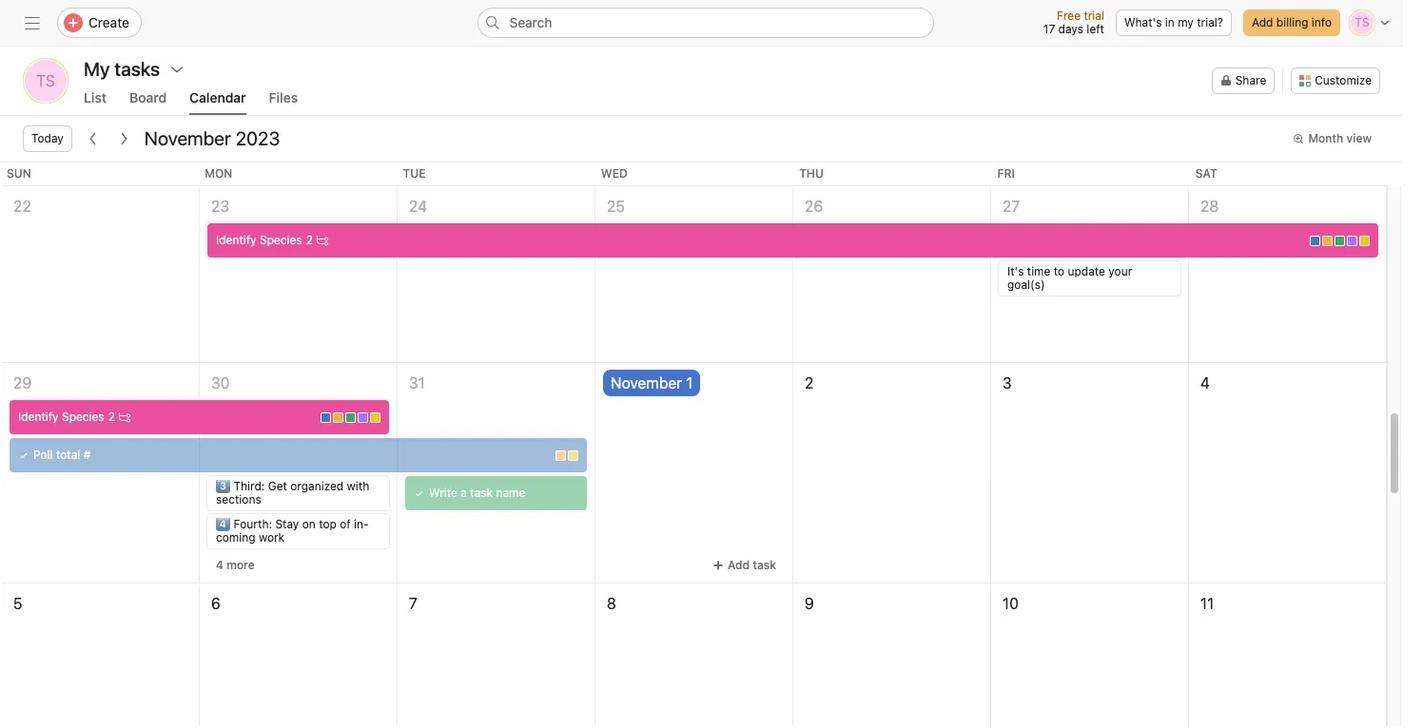 Task type: locate. For each thing, give the bounding box(es) containing it.
1 vertical spatial species
[[62, 410, 104, 424]]

1 horizontal spatial 4
[[1201, 375, 1210, 392]]

11
[[1201, 596, 1214, 613]]

0 horizontal spatial add
[[728, 558, 750, 573]]

fourth:
[[233, 518, 272, 532]]

24
[[409, 198, 427, 215]]

november left 1
[[611, 375, 682, 392]]

identify
[[216, 233, 257, 247], [18, 410, 59, 424]]

on
[[302, 518, 316, 532]]

add billing info
[[1252, 15, 1332, 29]]

next month image
[[116, 131, 131, 147]]

0 horizontal spatial november
[[144, 127, 231, 149]]

free trial 17 days left
[[1044, 9, 1105, 36]]

stay
[[275, 518, 299, 532]]

2 for bottom leftcount image
[[108, 410, 115, 424]]

in
[[1165, 15, 1175, 29]]

3️⃣
[[216, 480, 230, 494]]

0 vertical spatial leftcount image
[[317, 235, 328, 246]]

search button
[[477, 8, 934, 38]]

identify species down 23
[[216, 233, 302, 247]]

0 vertical spatial 2
[[306, 233, 313, 247]]

0 vertical spatial add
[[1252, 15, 1273, 29]]

sun
[[7, 166, 31, 181]]

it's time to update your goal(s)
[[1008, 264, 1132, 292]]

sat
[[1196, 166, 1217, 181]]

8
[[607, 596, 616, 613]]

1 vertical spatial add
[[728, 558, 750, 573]]

0 vertical spatial 4
[[1201, 375, 1210, 392]]

3️⃣ third: get organized with sections
[[216, 480, 369, 507]]

0 vertical spatial november
[[144, 127, 231, 149]]

0 vertical spatial species
[[260, 233, 302, 247]]

0 vertical spatial identify species
[[216, 233, 302, 247]]

1 horizontal spatial species
[[260, 233, 302, 247]]

4 more
[[216, 558, 255, 573]]

calendar link
[[189, 89, 246, 115]]

4
[[1201, 375, 1210, 392], [216, 558, 224, 573]]

1 vertical spatial 4
[[216, 558, 224, 573]]

0 vertical spatial identify
[[216, 233, 257, 247]]

task
[[470, 486, 493, 500], [753, 558, 776, 573]]

0 horizontal spatial identify species
[[18, 410, 104, 424]]

1 horizontal spatial add
[[1252, 15, 1273, 29]]

6
[[211, 596, 221, 613]]

ts
[[36, 72, 55, 89]]

23
[[211, 198, 229, 215]]

identify species up poll total #
[[18, 410, 104, 424]]

1 vertical spatial leftcount image
[[119, 412, 130, 423]]

1 horizontal spatial task
[[753, 558, 776, 573]]

0 horizontal spatial identify
[[18, 410, 59, 424]]

27
[[1003, 198, 1020, 215]]

1 vertical spatial identify
[[18, 410, 59, 424]]

26
[[805, 198, 823, 215]]

0 horizontal spatial task
[[470, 486, 493, 500]]

2 horizontal spatial 2
[[805, 375, 814, 392]]

poll total #
[[33, 448, 91, 462]]

#
[[83, 448, 91, 462]]

trial
[[1084, 9, 1105, 23]]

create
[[88, 14, 129, 30]]

1 horizontal spatial november
[[611, 375, 682, 392]]

november up mon
[[144, 127, 231, 149]]

identify down 23
[[216, 233, 257, 247]]

1 vertical spatial 2
[[805, 375, 814, 392]]

1 horizontal spatial 2
[[306, 233, 313, 247]]

9
[[805, 596, 814, 613]]

4 inside button
[[216, 558, 224, 573]]

it's
[[1008, 264, 1024, 279]]

1 vertical spatial november
[[611, 375, 682, 392]]

your
[[1109, 264, 1132, 279]]

1 vertical spatial task
[[753, 558, 776, 573]]

previous month image
[[85, 131, 101, 147]]

month
[[1309, 131, 1344, 146]]

incoming
[[216, 518, 369, 545]]

add for add task
[[728, 558, 750, 573]]

november
[[144, 127, 231, 149], [611, 375, 682, 392]]

leftcount image
[[317, 235, 328, 246], [119, 412, 130, 423]]

customize button
[[1291, 68, 1381, 94]]

10
[[1003, 596, 1019, 613]]

31
[[409, 375, 425, 392]]

1 vertical spatial identify species
[[18, 410, 104, 424]]

1 horizontal spatial leftcount image
[[317, 235, 328, 246]]

november for november 2023
[[144, 127, 231, 149]]

view
[[1347, 131, 1372, 146]]

name
[[496, 486, 526, 500]]

billing
[[1277, 15, 1309, 29]]

species
[[260, 233, 302, 247], [62, 410, 104, 424]]

0 horizontal spatial species
[[62, 410, 104, 424]]

identify species for bottom leftcount image
[[18, 410, 104, 424]]

2 vertical spatial 2
[[108, 410, 115, 424]]

list link
[[84, 89, 107, 115]]

wed
[[601, 166, 628, 181]]

my tasks
[[84, 58, 160, 80]]

files
[[269, 89, 298, 106]]

0 vertical spatial task
[[470, 486, 493, 500]]

7
[[409, 596, 417, 613]]

1 horizontal spatial identify species
[[216, 233, 302, 247]]

0 horizontal spatial 4
[[216, 558, 224, 573]]

1 horizontal spatial identify
[[216, 233, 257, 247]]

29
[[13, 375, 32, 392]]

4️⃣
[[216, 518, 230, 532]]

write
[[429, 486, 458, 500]]

share
[[1236, 73, 1267, 88]]

30
[[211, 375, 230, 392]]

month view button
[[1285, 126, 1381, 152]]

0 horizontal spatial leftcount image
[[119, 412, 130, 423]]

files link
[[269, 89, 298, 115]]

0 horizontal spatial 2
[[108, 410, 115, 424]]

create button
[[57, 8, 142, 38]]

info
[[1312, 15, 1332, 29]]

identify down 29
[[18, 410, 59, 424]]

search list box
[[477, 8, 934, 38]]



Task type: vqa. For each thing, say whether or not it's contained in the screenshot.
Add task
yes



Task type: describe. For each thing, give the bounding box(es) containing it.
customize
[[1315, 73, 1372, 88]]

expand sidebar image
[[25, 15, 40, 30]]

28
[[1201, 198, 1219, 215]]

2023
[[236, 127, 280, 149]]

tue
[[403, 166, 426, 181]]

what's
[[1125, 15, 1162, 29]]

update
[[1068, 264, 1106, 279]]

today
[[31, 131, 64, 146]]

ts button
[[23, 58, 69, 104]]

month view
[[1309, 131, 1372, 146]]

november 2023
[[144, 127, 280, 149]]

more
[[227, 558, 255, 573]]

sections
[[216, 493, 261, 507]]

task inside button
[[753, 558, 776, 573]]

board
[[129, 89, 167, 106]]

identify species for rightmost leftcount image
[[216, 233, 302, 247]]

add billing info button
[[1243, 10, 1341, 36]]

november 1
[[611, 375, 693, 392]]

4 for 4 more
[[216, 558, 224, 573]]

2 for rightmost leftcount image
[[306, 233, 313, 247]]

third:
[[233, 480, 265, 494]]

time
[[1027, 264, 1051, 279]]

poll
[[33, 448, 53, 462]]

list
[[84, 89, 107, 106]]

write a task name
[[429, 486, 526, 500]]

25
[[607, 198, 625, 215]]

1
[[686, 375, 693, 392]]

17
[[1044, 22, 1055, 36]]

show options image
[[169, 62, 185, 77]]

work
[[259, 531, 285, 545]]

free
[[1057, 9, 1081, 23]]

fri
[[997, 166, 1015, 181]]

share button
[[1212, 68, 1275, 94]]

organized
[[290, 480, 344, 494]]

november for november 1
[[611, 375, 682, 392]]

board link
[[129, 89, 167, 115]]

get
[[268, 480, 287, 494]]

species for bottom leftcount image
[[62, 410, 104, 424]]

my
[[1178, 15, 1194, 29]]

add task
[[728, 558, 776, 573]]

identify for rightmost leftcount image
[[216, 233, 257, 247]]

species for rightmost leftcount image
[[260, 233, 302, 247]]

what's in my trial?
[[1125, 15, 1223, 29]]

top
[[319, 518, 337, 532]]

5
[[13, 596, 22, 613]]

4 more button
[[207, 553, 263, 579]]

identify for bottom leftcount image
[[18, 410, 59, 424]]

today button
[[23, 126, 72, 152]]

4 for 4
[[1201, 375, 1210, 392]]

left
[[1087, 22, 1105, 36]]

thu
[[799, 166, 824, 181]]

mon
[[205, 166, 232, 181]]

3
[[1003, 375, 1012, 392]]

22
[[13, 198, 31, 215]]

search
[[509, 14, 552, 30]]

with
[[347, 480, 369, 494]]

add task button
[[704, 553, 785, 579]]

4️⃣ fourth: stay on top of incoming work
[[216, 518, 369, 545]]

add for add billing info
[[1252, 15, 1273, 29]]

days
[[1059, 22, 1084, 36]]

total
[[56, 448, 80, 462]]

trial?
[[1197, 15, 1223, 29]]

of
[[340, 518, 351, 532]]

goal(s)
[[1008, 278, 1045, 292]]

what's in my trial? button
[[1116, 10, 1232, 36]]

a
[[461, 486, 467, 500]]

to
[[1054, 264, 1065, 279]]



